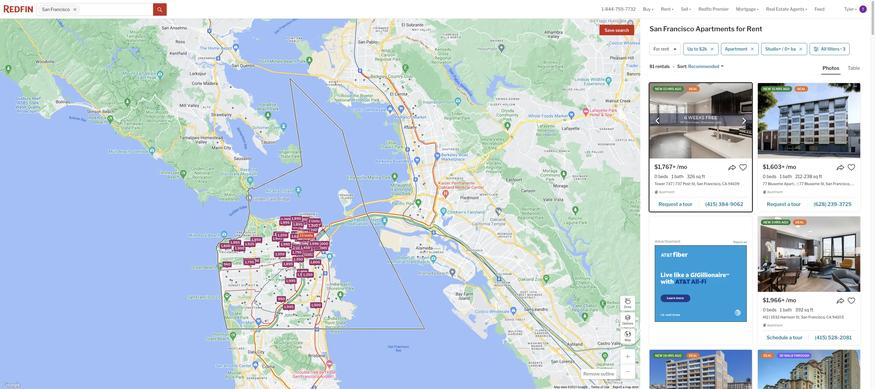 Task type: describe. For each thing, give the bounding box(es) containing it.
apartment inside button
[[725, 46, 748, 52]]

san francisco apartments for rent
[[650, 25, 762, 33]]

favorite button checkbox for $1,966+ /mo
[[847, 297, 855, 305]]

studio+ / 0+ ba button
[[761, 43, 807, 55]]

photo of 1532 harrison st, san francisco, ca 94103 image
[[758, 217, 860, 292]]

remove apartment image
[[751, 47, 754, 51]]

960
[[223, 262, 230, 267]]

new 3 hrs ago
[[763, 221, 788, 224]]

ft for $1,767+ /mo
[[702, 174, 705, 179]]

hrs for 18
[[668, 354, 674, 358]]

1 horizontal spatial rent
[[747, 25, 762, 33]]

15
[[663, 87, 667, 91]]

bath for $1,603+
[[783, 174, 792, 179]]

photos
[[823, 65, 839, 71]]

photo of 77 bluxome st, san francisco, ca 94107 image
[[758, 83, 860, 159]]

request a tour button for $1,603+
[[763, 199, 807, 209]]

report for report ad
[[733, 241, 743, 244]]

options
[[622, 322, 633, 325]]

apartment for $1,767+ /mo
[[659, 190, 674, 194]]

schedule a tour
[[767, 335, 803, 341]]

advertisement
[[655, 239, 680, 244]]

hrs for 31
[[776, 87, 782, 91]]

new 18 hrs ago
[[655, 354, 682, 358]]

buy ▾
[[643, 7, 654, 12]]

save search button
[[599, 25, 634, 35]]

terms of use
[[591, 386, 609, 389]]

1 for $1,603+
[[780, 174, 782, 179]]

save search
[[605, 28, 629, 33]]

sell
[[681, 7, 688, 12]]

9062
[[730, 202, 743, 207]]

error
[[632, 386, 639, 389]]

(415) 528-2081
[[815, 335, 852, 341]]

tour for $1,603+ /mo
[[791, 202, 801, 207]]

table button
[[846, 65, 861, 74]]

hrs for 3
[[774, 221, 781, 224]]

1 for $1,966+
[[780, 307, 782, 313]]

photos button
[[821, 65, 846, 75]]

/mo for $1,767+ /mo
[[677, 164, 687, 170]]

sell ▾ button
[[677, 0, 695, 18]]

san up (628) 239-3725 "link"
[[826, 182, 832, 186]]

1 737 from the left
[[666, 182, 673, 186]]

next button image
[[741, 118, 747, 124]]

$1,966+ /mo
[[763, 297, 796, 304]]

ago for new 15 hrs ago
[[675, 87, 682, 91]]

map
[[625, 386, 631, 389]]

1,175
[[298, 236, 306, 240]]

favorite button checkbox
[[739, 164, 747, 172]]

tower 737 | 737 post st, san francisco, ca 94109
[[654, 182, 740, 186]]

to
[[694, 46, 698, 52]]

1 77 from the left
[[763, 182, 767, 186]]

outline
[[601, 372, 614, 377]]

94107
[[857, 182, 868, 186]]

ad region
[[655, 246, 747, 322]]

bath for $1,767+
[[674, 174, 684, 179]]

1,095
[[303, 248, 313, 252]]

terms
[[591, 386, 600, 389]]

▾ for buy ▾
[[652, 7, 654, 12]]

1,500
[[311, 303, 321, 307]]

(415) for $1,767+ /mo
[[705, 202, 717, 207]]

(628) 239-3725
[[814, 202, 852, 207]]

francisco for san francisco apartments for rent
[[663, 25, 694, 33]]

san francisco
[[42, 7, 70, 12]]

beds for $1,603+
[[767, 174, 776, 179]]

1 vertical spatial 1,895
[[293, 222, 302, 227]]

up
[[687, 46, 693, 52]]

/mo for $1,966+ /mo
[[786, 297, 796, 304]]

7732
[[625, 7, 636, 12]]

map for map data ©2023 google
[[554, 386, 560, 389]]

0 beds for $1,603+ /mo
[[763, 174, 776, 179]]

new 31 hrs ago
[[763, 87, 790, 91]]

239-
[[827, 202, 839, 207]]

ad
[[743, 241, 747, 244]]

report a map error
[[613, 386, 639, 389]]

report for report a map error
[[613, 386, 622, 389]]

agents
[[790, 7, 804, 12]]

map for map
[[625, 338, 631, 342]]

326
[[687, 174, 695, 179]]

draw
[[624, 305, 631, 309]]

1 bath for $1,767+
[[672, 174, 684, 179]]

table
[[848, 65, 860, 71]]

terms of use link
[[591, 386, 609, 389]]

©2023
[[568, 386, 577, 389]]

new 15 hrs ago
[[655, 87, 682, 91]]

report ad
[[733, 241, 747, 244]]

3 inside button
[[843, 46, 846, 52]]

392 sq ft
[[795, 307, 813, 313]]

a for $1,603+
[[787, 202, 790, 207]]

ba
[[791, 46, 796, 52]]

1 bath for $1,966+
[[780, 307, 792, 313]]

18
[[663, 354, 667, 358]]

tower
[[654, 182, 665, 186]]

photo of 639 geary st, san francisco, ca 94102 image
[[758, 350, 860, 389]]

favorite button image for $1,767+ /mo
[[739, 164, 747, 172]]

tour for $1,767+ /mo
[[683, 202, 692, 207]]

2 bluxome from the left
[[805, 182, 820, 186]]

studio+ / 0+ ba
[[765, 46, 796, 52]]

ago for new 3 hrs ago
[[781, 221, 788, 224]]

san down 392 sq ft
[[801, 315, 808, 320]]

remove outline
[[583, 372, 614, 377]]

report a map error link
[[613, 386, 639, 389]]

13
[[300, 234, 304, 238]]

rent
[[661, 46, 669, 52]]

ft for $1,966+ /mo
[[810, 307, 813, 313]]

238
[[804, 174, 812, 179]]

1 vertical spatial 2,000
[[318, 242, 328, 246]]

use
[[604, 386, 609, 389]]

rent ▾ button
[[661, 0, 674, 18]]

user photo image
[[859, 6, 867, 13]]

0 for $1,966+
[[763, 307, 766, 313]]

favorite button image for $1,603+ /mo
[[847, 164, 855, 172]]

13 units
[[300, 234, 313, 238]]

3d walkthrough
[[779, 354, 809, 358]]

recommended button
[[687, 64, 724, 70]]

1532
[[771, 315, 780, 320]]

1,745
[[292, 232, 301, 236]]

1,650
[[307, 228, 317, 232]]

new for new 31 hrs ago
[[763, 87, 771, 91]]

san left remove san francisco icon
[[42, 7, 50, 12]]

sort
[[677, 64, 686, 69]]

212-238 sq ft
[[795, 174, 822, 179]]

$2k
[[699, 46, 707, 52]]

new for new 15 hrs ago
[[655, 87, 663, 91]]

rent ▾ button
[[657, 0, 677, 18]]

81 rentals •
[[650, 64, 674, 70]]

77 bluxome apartments
[[763, 182, 805, 186]]

feed button
[[811, 0, 840, 18]]

0 for $1,767+
[[654, 174, 657, 179]]

report ad button
[[733, 241, 747, 245]]

1 for $1,767+
[[672, 174, 674, 179]]

real estate agents ▾ button
[[763, 0, 811, 18]]

2 horizontal spatial |
[[798, 182, 799, 186]]

request a tour for $1,767+
[[659, 202, 692, 207]]

ago for new 18 hrs ago
[[675, 354, 682, 358]]

2 horizontal spatial ft
[[819, 174, 822, 179]]

favorite button image for $1,966+ /mo
[[847, 297, 855, 305]]

real
[[766, 7, 775, 12]]

remove up to $2k image
[[710, 47, 714, 51]]

2 horizontal spatial francisco,
[[833, 182, 850, 186]]

5 ▾ from the left
[[805, 7, 807, 12]]

real estate agents ▾ link
[[766, 0, 807, 18]]

buy ▾ button
[[639, 0, 657, 18]]

data
[[561, 386, 567, 389]]

a for $1,767+
[[679, 202, 682, 207]]

apartments for francisco
[[696, 25, 735, 33]]

save
[[605, 28, 615, 33]]

sq for $1,767+ /mo
[[696, 174, 701, 179]]

buy ▾ button
[[643, 0, 654, 18]]



Task type: vqa. For each thing, say whether or not it's contained in the screenshot.
6th '▾' from the left
yes



Task type: locate. For each thing, give the bounding box(es) containing it.
premier
[[713, 7, 729, 12]]

beds for $1,966+
[[767, 307, 776, 313]]

2 request a tour button from the left
[[763, 199, 807, 209]]

filters
[[827, 46, 839, 52]]

0 horizontal spatial ca
[[722, 182, 727, 186]]

buy
[[643, 7, 651, 12]]

0 horizontal spatial (415)
[[705, 202, 717, 207]]

apartments down redfin premier button
[[696, 25, 735, 33]]

1,895
[[292, 217, 301, 221], [293, 222, 302, 227], [283, 262, 293, 266]]

sq right the 392
[[804, 307, 809, 313]]

1 vertical spatial report
[[613, 386, 622, 389]]

apartment down "1532"
[[767, 324, 783, 327]]

favorite button checkbox for $1,603+ /mo
[[847, 164, 855, 172]]

1,800 up 960
[[221, 244, 230, 248]]

3 ▾ from the left
[[689, 7, 691, 12]]

2 horizontal spatial sq
[[813, 174, 818, 179]]

ca left 94109
[[722, 182, 727, 186]]

deal right new 3 hrs ago
[[796, 221, 804, 224]]

▾ right buy
[[652, 7, 654, 12]]

tour inside schedule a tour button
[[793, 335, 803, 341]]

0 horizontal spatial francisco,
[[704, 182, 721, 186]]

844-
[[605, 7, 615, 12]]

apartment for $1,603+ /mo
[[767, 190, 783, 194]]

a down 77 bluxome apartments
[[787, 202, 790, 207]]

1 favorite button checkbox from the top
[[847, 164, 855, 172]]

bluxome down the "212-238 sq ft"
[[805, 182, 820, 186]]

ago
[[675, 87, 682, 91], [783, 87, 790, 91], [781, 221, 788, 224], [675, 354, 682, 358]]

beds
[[658, 174, 668, 179], [767, 174, 776, 179], [767, 307, 776, 313]]

0 horizontal spatial request a tour
[[659, 202, 692, 207]]

31
[[772, 87, 775, 91]]

new for new 3 hrs ago
[[763, 221, 771, 224]]

harrison
[[780, 315, 795, 320]]

apartment down 77 bluxome apartments
[[767, 190, 783, 194]]

san up for
[[650, 25, 662, 33]]

1 horizontal spatial francisco
[[663, 25, 694, 33]]

| left post
[[673, 182, 674, 186]]

request up new 3 hrs ago
[[767, 202, 786, 207]]

tour down post
[[683, 202, 692, 207]]

0 horizontal spatial rent
[[661, 7, 671, 12]]

1 horizontal spatial (415)
[[815, 335, 827, 341]]

deal right new 31 hrs ago
[[797, 87, 806, 91]]

request a tour button down 77 bluxome apartments
[[763, 199, 807, 209]]

google
[[578, 386, 587, 389]]

sq for $1,966+ /mo
[[804, 307, 809, 313]]

1 up 77 bluxome apartments
[[780, 174, 782, 179]]

request a tour button for $1,767+
[[654, 199, 699, 209]]

2081
[[840, 335, 852, 341]]

None search field
[[80, 3, 153, 16]]

| right hq
[[769, 315, 770, 320]]

0 horizontal spatial bluxome
[[768, 182, 783, 186]]

$1,767+ /mo
[[654, 164, 687, 170]]

1 vertical spatial 1,800
[[310, 260, 320, 264]]

1 vertical spatial rent
[[747, 25, 762, 33]]

remove
[[583, 372, 600, 377]]

mortgage ▾
[[736, 7, 759, 12]]

2 horizontal spatial ca
[[851, 182, 856, 186]]

0 horizontal spatial ft
[[702, 174, 705, 179]]

ca left 94107
[[851, 182, 856, 186]]

2,000 up "1,650"
[[311, 222, 321, 226]]

• right filters
[[840, 46, 842, 52]]

map button
[[620, 329, 635, 344]]

new for new 18 hrs ago
[[655, 354, 663, 358]]

0 beds down the $1,603+
[[763, 174, 776, 179]]

st, down the 392
[[796, 315, 800, 320]]

1,800 down 5
[[310, 260, 320, 264]]

1,695
[[299, 234, 308, 238], [298, 234, 307, 239], [300, 236, 309, 241], [273, 237, 282, 241], [296, 237, 305, 241]]

1,575
[[297, 273, 306, 277]]

77 down 212-
[[799, 182, 804, 186]]

studio+
[[765, 46, 781, 52]]

st, right post
[[691, 182, 696, 186]]

1 horizontal spatial request a tour
[[767, 202, 801, 207]]

0 beds up tower
[[654, 174, 668, 179]]

1 horizontal spatial request
[[767, 202, 786, 207]]

remove studio+ / 0+ ba image
[[799, 47, 803, 51]]

0 beds for $1,767+ /mo
[[654, 174, 668, 179]]

0 vertical spatial 1,895
[[292, 217, 301, 221]]

francisco
[[51, 7, 70, 12], [663, 25, 694, 33]]

1 vertical spatial (415)
[[815, 335, 827, 341]]

/mo for $1,603+ /mo
[[786, 164, 796, 170]]

favorite button image
[[739, 164, 747, 172], [847, 164, 855, 172], [847, 297, 855, 305]]

report left ad
[[733, 241, 743, 244]]

draw button
[[620, 296, 635, 311]]

francisco, up 3725
[[833, 182, 850, 186]]

1 ▾ from the left
[[652, 7, 654, 12]]

0 horizontal spatial •
[[673, 64, 674, 70]]

3
[[843, 46, 846, 52], [772, 221, 774, 224], [296, 232, 298, 236], [301, 236, 303, 240]]

▾ right mortgage
[[757, 7, 759, 12]]

request a tour button
[[654, 199, 699, 209], [763, 199, 807, 209]]

bath up 77 bluxome apartments
[[783, 174, 792, 179]]

1 vertical spatial favorite button checkbox
[[847, 297, 855, 305]]

map down options
[[625, 338, 631, 342]]

all filters • 3 button
[[810, 43, 850, 55]]

a down 'tower 737 | 737 post st, san francisco, ca 94109'
[[679, 202, 682, 207]]

tyler
[[844, 7, 854, 12]]

▾ for mortgage ▾
[[757, 7, 759, 12]]

francisco, down 392 sq ft
[[808, 315, 826, 320]]

1 horizontal spatial ft
[[810, 307, 813, 313]]

sq
[[696, 174, 701, 179], [813, 174, 818, 179], [804, 307, 809, 313]]

1 request a tour from the left
[[659, 202, 692, 207]]

remove outline button
[[581, 369, 616, 380]]

francisco down sell
[[663, 25, 694, 33]]

bath up harrison
[[783, 307, 792, 313]]

0 horizontal spatial request
[[659, 202, 678, 207]]

▾ for rent ▾
[[672, 7, 674, 12]]

0 horizontal spatial 737
[[666, 182, 673, 186]]

1 horizontal spatial ca
[[826, 315, 832, 320]]

▾ right agents
[[805, 7, 807, 12]]

$1,603+
[[763, 164, 785, 170]]

0 horizontal spatial francisco
[[51, 7, 70, 12]]

1 request from the left
[[659, 202, 678, 207]]

1,700
[[301, 232, 310, 237]]

bath up post
[[674, 174, 684, 179]]

photo of 737 post st, san francisco, ca 94109 image
[[650, 83, 752, 159]]

0+
[[784, 46, 790, 52]]

sell ▾
[[681, 7, 691, 12]]

1 bluxome from the left
[[768, 182, 783, 186]]

map data ©2023 google
[[554, 386, 587, 389]]

1 horizontal spatial 737
[[675, 182, 682, 186]]

1 bath up harrison
[[780, 307, 792, 313]]

(415) 528-2081 link
[[809, 332, 855, 343]]

request a tour button down post
[[654, 199, 699, 209]]

94103
[[832, 315, 844, 320]]

request for $1,767+
[[659, 202, 678, 207]]

a for $1,966+
[[789, 335, 792, 341]]

737 right tower
[[666, 182, 673, 186]]

2 737 from the left
[[675, 182, 682, 186]]

0 vertical spatial rent
[[661, 7, 671, 12]]

for
[[654, 46, 660, 52]]

0 vertical spatial map
[[625, 338, 631, 342]]

▾ right sell
[[689, 7, 691, 12]]

request a tour
[[659, 202, 692, 207], [767, 202, 801, 207]]

mortgage
[[736, 7, 756, 12]]

0 for $1,603+
[[763, 174, 766, 179]]

6 ▾ from the left
[[855, 7, 857, 12]]

737 left post
[[675, 182, 682, 186]]

for
[[736, 25, 745, 33]]

2 vertical spatial 1,895
[[283, 262, 293, 266]]

0 vertical spatial (415)
[[705, 202, 717, 207]]

ago for new 31 hrs ago
[[783, 87, 790, 91]]

2 request a tour from the left
[[767, 202, 801, 207]]

1,925
[[245, 242, 254, 247], [310, 244, 319, 248]]

1 vertical spatial francisco
[[663, 25, 694, 33]]

(415) 384-9062 link
[[699, 199, 747, 209]]

request a tour down post
[[659, 202, 692, 207]]

2 horizontal spatial st,
[[821, 182, 825, 186]]

0 vertical spatial francisco
[[51, 7, 70, 12]]

77
[[763, 182, 767, 186], [799, 182, 804, 186]]

apartment
[[725, 46, 748, 52], [659, 190, 674, 194], [767, 190, 783, 194], [767, 324, 783, 327]]

1-
[[602, 7, 605, 12]]

hq | 1532 harrison st, san francisco, ca 94103
[[763, 315, 844, 320]]

1 bath
[[672, 174, 684, 179], [780, 174, 792, 179], [780, 307, 792, 313]]

1,625
[[291, 234, 301, 239]]

ft up 'tower 737 | 737 post st, san francisco, ca 94109'
[[702, 174, 705, 179]]

1 horizontal spatial francisco,
[[808, 315, 826, 320]]

sq right 238
[[813, 174, 818, 179]]

0 down the $1,603+
[[763, 174, 766, 179]]

0 horizontal spatial map
[[554, 386, 560, 389]]

rent right for
[[747, 25, 762, 33]]

1 horizontal spatial 1,800
[[310, 260, 320, 264]]

1,795
[[281, 217, 290, 221], [299, 236, 308, 241], [292, 250, 301, 255], [245, 260, 254, 264]]

st, down the "212-238 sq ft"
[[821, 182, 825, 186]]

77 down the $1,603+
[[763, 182, 767, 186]]

1,200
[[278, 233, 287, 238]]

apartments
[[696, 25, 735, 33], [784, 182, 805, 186]]

1 horizontal spatial |
[[769, 315, 770, 320]]

737
[[666, 182, 673, 186], [675, 182, 682, 186]]

mortgage ▾ button
[[732, 0, 763, 18]]

1 bath for $1,603+
[[780, 174, 792, 179]]

0 horizontal spatial 1,800
[[221, 244, 230, 248]]

new
[[655, 87, 663, 91], [763, 87, 771, 91], [763, 221, 771, 224], [655, 354, 663, 358]]

apartments down 212-
[[784, 182, 805, 186]]

redfin premier
[[699, 7, 729, 12]]

deal right new 18 hrs ago
[[689, 354, 697, 358]]

san down 326 sq ft
[[697, 182, 703, 186]]

• for filters
[[840, 46, 842, 52]]

0 horizontal spatial report
[[613, 386, 622, 389]]

apartment for $1,966+ /mo
[[767, 324, 783, 327]]

0 horizontal spatial |
[[673, 182, 674, 186]]

1 horizontal spatial st,
[[796, 315, 800, 320]]

tour for $1,966+ /mo
[[793, 335, 803, 341]]

apartment down tower
[[659, 190, 674, 194]]

rent right buy ▾
[[661, 7, 671, 12]]

post
[[683, 182, 691, 186]]

/mo up '326'
[[677, 164, 687, 170]]

• left sort
[[673, 64, 674, 70]]

tour up "walkthrough"
[[793, 335, 803, 341]]

francisco left remove san francisco icon
[[51, 7, 70, 12]]

1 horizontal spatial apartments
[[784, 182, 805, 186]]

up to $2k
[[687, 46, 707, 52]]

previous button image
[[654, 118, 661, 124]]

▾ right tyler
[[855, 7, 857, 12]]

beds down the $1,603+
[[767, 174, 776, 179]]

1
[[672, 174, 674, 179], [780, 174, 782, 179], [780, 307, 782, 313]]

map left data
[[554, 386, 560, 389]]

map region
[[0, 3, 683, 389]]

0 vertical spatial apartments
[[696, 25, 735, 33]]

1 vertical spatial map
[[554, 386, 560, 389]]

ft
[[702, 174, 705, 179], [819, 174, 822, 179], [810, 307, 813, 313]]

tour
[[683, 202, 692, 207], [791, 202, 801, 207], [793, 335, 803, 341]]

(415) left 384-
[[705, 202, 717, 207]]

apartments for bluxome
[[784, 182, 805, 186]]

a left map
[[623, 386, 624, 389]]

0 up hq
[[763, 307, 766, 313]]

request down tower
[[659, 202, 678, 207]]

1 bath down $1,767+ /mo
[[672, 174, 684, 179]]

submit search image
[[157, 7, 162, 12]]

0 horizontal spatial apartments
[[696, 25, 735, 33]]

0 horizontal spatial 1,925
[[245, 242, 254, 247]]

deal for new 18 hrs ago
[[689, 354, 697, 358]]

1 horizontal spatial map
[[625, 338, 631, 342]]

1 horizontal spatial sq
[[804, 307, 809, 313]]

1 bath up 77 bluxome apartments
[[780, 174, 792, 179]]

search
[[615, 28, 629, 33]]

photo of 1330 bush st, san francisco, ca 94109 image
[[650, 350, 752, 389]]

2 favorite button checkbox from the top
[[847, 297, 855, 305]]

beds up tower
[[658, 174, 668, 179]]

apartment left remove apartment image
[[725, 46, 748, 52]]

1 down $1,966+ /mo
[[780, 307, 782, 313]]

▾ for sell ▾
[[689, 7, 691, 12]]

4 ▾ from the left
[[757, 7, 759, 12]]

request a tour for $1,603+
[[767, 202, 801, 207]]

$1,603+ /mo
[[763, 164, 796, 170]]

0 vertical spatial 2,000
[[311, 222, 321, 226]]

0 vertical spatial 1,800
[[221, 244, 230, 248]]

0 vertical spatial •
[[840, 46, 842, 52]]

all filters • 3
[[821, 46, 846, 52]]

/mo up the 392
[[786, 297, 796, 304]]

0 beds up hq
[[763, 307, 776, 313]]

• inside button
[[840, 46, 842, 52]]

deal for new 3 hrs ago
[[796, 221, 804, 224]]

:
[[686, 64, 687, 69]]

1 vertical spatial apartments
[[784, 182, 805, 186]]

report inside button
[[733, 241, 743, 244]]

request for $1,603+
[[767, 202, 786, 207]]

| down 212-
[[798, 182, 799, 186]]

0 horizontal spatial request a tour button
[[654, 199, 699, 209]]

a right "schedule"
[[789, 335, 792, 341]]

2 ▾ from the left
[[672, 7, 674, 12]]

81
[[650, 64, 655, 69]]

2,000 up 5 units
[[318, 242, 328, 246]]

1 horizontal spatial bluxome
[[805, 182, 820, 186]]

schedule
[[767, 335, 788, 341]]

3d
[[779, 354, 784, 358]]

▾
[[652, 7, 654, 12], [672, 7, 674, 12], [689, 7, 691, 12], [757, 7, 759, 12], [805, 7, 807, 12], [855, 7, 857, 12]]

deal for new 31 hrs ago
[[797, 87, 806, 91]]

1 horizontal spatial request a tour button
[[763, 199, 807, 209]]

• inside 81 rentals •
[[673, 64, 674, 70]]

remove san francisco image
[[73, 8, 77, 11]]

of
[[600, 386, 603, 389]]

ft up "hq | 1532 harrison st, san francisco, ca 94103"
[[810, 307, 813, 313]]

▾ left sell
[[672, 7, 674, 12]]

francisco for san francisco
[[51, 7, 70, 12]]

feed
[[815, 7, 825, 12]]

0 horizontal spatial 77
[[763, 182, 767, 186]]

report left map
[[613, 386, 622, 389]]

hrs for 15
[[668, 87, 674, 91]]

rent inside rent ▾ dropdown button
[[661, 7, 671, 12]]

1 horizontal spatial 1,925
[[310, 244, 319, 248]]

ca left 94103
[[826, 315, 832, 320]]

0 beds for $1,966+ /mo
[[763, 307, 776, 313]]

deal right new 15 hrs ago
[[689, 87, 697, 91]]

a inside schedule a tour button
[[789, 335, 792, 341]]

francisco, down 326 sq ft
[[704, 182, 721, 186]]

(415) left 528-
[[815, 335, 827, 341]]

1 down $1,767+ /mo
[[672, 174, 674, 179]]

1 horizontal spatial •
[[840, 46, 842, 52]]

0 horizontal spatial st,
[[691, 182, 696, 186]]

deal for new 15 hrs ago
[[689, 87, 697, 91]]

1 request a tour button from the left
[[654, 199, 699, 209]]

384-
[[718, 202, 730, 207]]

bluxome down the $1,603+
[[768, 182, 783, 186]]

1 horizontal spatial report
[[733, 241, 743, 244]]

2 request from the left
[[767, 202, 786, 207]]

/mo up 212-
[[786, 164, 796, 170]]

beds for $1,767+
[[658, 174, 668, 179]]

• for rentals
[[673, 64, 674, 70]]

request a tour up new 3 hrs ago
[[767, 202, 801, 207]]

bath for $1,966+
[[783, 307, 792, 313]]

0 vertical spatial report
[[733, 241, 743, 244]]

beds up "1532"
[[767, 307, 776, 313]]

1 horizontal spatial 77
[[799, 182, 804, 186]]

1,600
[[306, 238, 315, 242]]

google image
[[2, 381, 22, 389]]

francisco,
[[704, 182, 721, 186], [833, 182, 850, 186], [808, 315, 826, 320]]

0 up tower
[[654, 174, 657, 179]]

deal left 3d
[[763, 354, 772, 358]]

estate
[[776, 7, 789, 12]]

0 vertical spatial favorite button checkbox
[[847, 164, 855, 172]]

ft right 238
[[819, 174, 822, 179]]

2 77 from the left
[[799, 182, 804, 186]]

for rent
[[654, 46, 669, 52]]

▾ for tyler ▾
[[855, 7, 857, 12]]

sq right '326'
[[696, 174, 701, 179]]

ca
[[722, 182, 727, 186], [851, 182, 856, 186], [826, 315, 832, 320]]

real estate agents ▾
[[766, 7, 807, 12]]

0 horizontal spatial sq
[[696, 174, 701, 179]]

tour down 77 bluxome apartments
[[791, 202, 801, 207]]

1 vertical spatial •
[[673, 64, 674, 70]]

map inside map button
[[625, 338, 631, 342]]

favorite button checkbox
[[847, 164, 855, 172], [847, 297, 855, 305]]

(415) for $1,966+ /mo
[[815, 335, 827, 341]]



